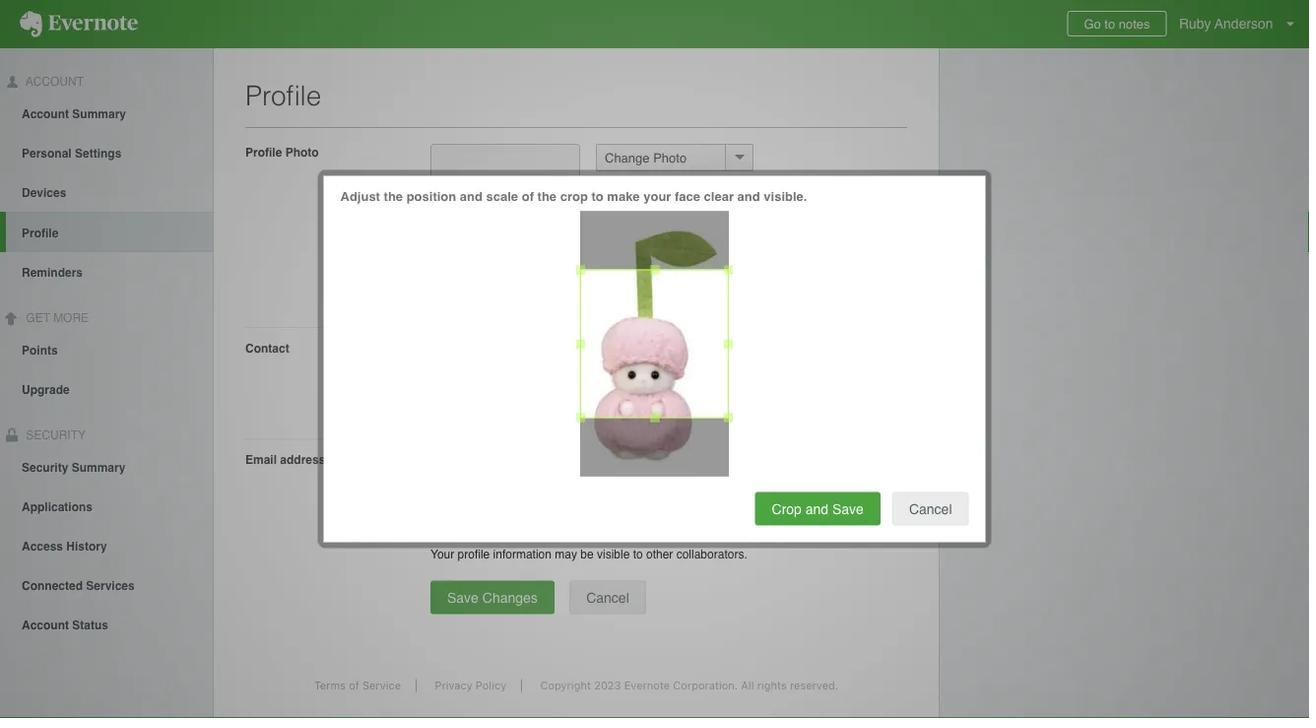 Task type: describe. For each thing, give the bounding box(es) containing it.
security summary
[[22, 461, 126, 474]]

contact
[[245, 342, 289, 355]]

profile photo
[[245, 145, 319, 159]]

rubyanndersson@gmail.com
[[431, 453, 581, 467]]

other
[[647, 547, 674, 561]]

your
[[431, 547, 455, 561]]

may
[[555, 547, 578, 561]]

history
[[66, 540, 107, 553]]

email
[[245, 453, 277, 467]]

more
[[53, 311, 89, 325]]

1 the from the left
[[384, 189, 403, 204]]

reminders link
[[0, 252, 213, 292]]

file
[[704, 189, 717, 202]]

change photo
[[605, 150, 687, 165]]

summary for account summary
[[72, 107, 126, 121]]

crop
[[772, 501, 802, 517]]

account summary link
[[0, 93, 213, 133]]

copyright
[[541, 680, 591, 692]]

privacy policy
[[435, 680, 507, 692]]

save
[[833, 501, 864, 517]]

go to notes
[[1085, 16, 1151, 31]]

get more
[[23, 311, 89, 325]]

crop and save
[[772, 501, 864, 517]]

account for account
[[23, 75, 84, 89]]

ruby
[[1180, 16, 1212, 32]]

be
[[581, 547, 594, 561]]

ruby anderson link
[[1175, 0, 1310, 48]]

settings
[[75, 147, 122, 160]]

privacy
[[435, 680, 473, 692]]

crop and save link
[[756, 492, 881, 526]]

0 vertical spatial of
[[522, 189, 534, 204]]

your profile information may be visible to other collaborators.
[[431, 547, 748, 561]]

anderson
[[1215, 16, 1274, 32]]

account summary
[[22, 107, 126, 121]]

personal settings
[[22, 147, 122, 160]]

policy
[[476, 680, 507, 692]]

summary for security summary
[[72, 461, 126, 474]]

personal
[[22, 147, 72, 160]]

reminders
[[22, 266, 83, 280]]

corporation.
[[674, 680, 738, 692]]

change
[[605, 150, 650, 165]]

all
[[742, 680, 755, 692]]

make
[[608, 189, 640, 204]]

evernote link
[[0, 0, 158, 48]]

collaborators.
[[677, 547, 748, 561]]

security summary link
[[0, 447, 213, 486]]

profile
[[458, 547, 490, 561]]

security for security summary
[[22, 461, 68, 474]]

profile link
[[6, 212, 213, 252]]

position
[[407, 189, 457, 204]]

devices link
[[0, 172, 213, 212]]

adjust the position and scale of the crop to make your face clear and visible.
[[341, 189, 808, 204]]

.gif,
[[620, 189, 637, 202]]

visible
[[597, 547, 630, 561]]

scale
[[486, 189, 519, 204]]

max
[[680, 189, 701, 202]]

account status
[[22, 618, 108, 632]]

account status link
[[0, 605, 213, 644]]

reserved.
[[790, 680, 839, 692]]

go
[[1085, 16, 1102, 31]]

1 vertical spatial to
[[592, 189, 604, 204]]

notes
[[1120, 16, 1151, 31]]



Task type: vqa. For each thing, say whether or not it's contained in the screenshot.
Get
yes



Task type: locate. For each thing, give the bounding box(es) containing it.
1 horizontal spatial the
[[538, 189, 557, 204]]

account
[[23, 75, 84, 89], [22, 107, 69, 121], [22, 618, 69, 632]]

terms
[[314, 680, 346, 692]]

and right crop
[[806, 501, 829, 517]]

and
[[460, 189, 483, 204], [738, 189, 761, 204], [806, 501, 829, 517]]

services
[[86, 579, 135, 593]]

1 horizontal spatial of
[[522, 189, 534, 204]]

of right scale
[[522, 189, 534, 204]]

photo for profile photo
[[286, 145, 319, 159]]

0 vertical spatial to
[[1105, 16, 1116, 31]]

1 vertical spatial profile
[[245, 145, 282, 159]]

service
[[363, 680, 401, 692]]

.jpg,
[[596, 189, 617, 202]]

evernote
[[625, 680, 670, 692]]

information
[[493, 547, 552, 561]]

rights
[[758, 680, 787, 692]]

to right crop
[[592, 189, 604, 204]]

ruby anderson
[[1180, 16, 1274, 32]]

evernote image
[[0, 11, 158, 37]]

1 vertical spatial account
[[22, 107, 69, 121]]

security
[[23, 428, 86, 442], [22, 461, 68, 474]]

2023
[[595, 680, 621, 692]]

the
[[384, 189, 403, 204], [538, 189, 557, 204]]

.jpg, .gif, or .png. max file size 700k.
[[596, 189, 771, 202]]

0 vertical spatial summary
[[72, 107, 126, 121]]

to
[[1105, 16, 1116, 31], [592, 189, 604, 204], [633, 547, 643, 561]]

status
[[72, 618, 108, 632]]

applications link
[[0, 486, 213, 526]]

summary up personal settings link
[[72, 107, 126, 121]]

applications
[[22, 500, 93, 514]]

face
[[675, 189, 701, 204]]

account for account summary
[[22, 107, 69, 121]]

terms of service
[[314, 680, 401, 692]]

and right clear
[[738, 189, 761, 204]]

clear
[[704, 189, 734, 204]]

0 vertical spatial security
[[23, 428, 86, 442]]

access
[[22, 540, 63, 553]]

0 horizontal spatial the
[[384, 189, 403, 204]]

account inside 'account status' link
[[22, 618, 69, 632]]

adjust
[[341, 189, 380, 204]]

connected
[[22, 579, 83, 593]]

points
[[22, 344, 58, 357]]

cancel
[[910, 501, 953, 517]]

1 vertical spatial summary
[[72, 461, 126, 474]]

points link
[[0, 330, 213, 369]]

get
[[26, 311, 50, 325]]

700k.
[[743, 189, 771, 202]]

size
[[720, 189, 740, 202]]

0 horizontal spatial and
[[460, 189, 483, 204]]

security up applications
[[22, 461, 68, 474]]

account up "personal"
[[22, 107, 69, 121]]

devices
[[22, 186, 66, 200]]

None submit
[[431, 581, 555, 614], [570, 581, 646, 614], [431, 581, 555, 614], [570, 581, 646, 614]]

account down connected
[[22, 618, 69, 632]]

go to notes link
[[1068, 11, 1168, 36]]

cancel link
[[893, 492, 969, 526]]

0 vertical spatial account
[[23, 75, 84, 89]]

account for account status
[[22, 618, 69, 632]]

upgrade link
[[0, 369, 213, 409]]

crop
[[561, 189, 588, 204]]

summary
[[72, 107, 126, 121], [72, 461, 126, 474]]

visible.
[[764, 189, 808, 204]]

2 the from the left
[[538, 189, 557, 204]]

2 horizontal spatial and
[[806, 501, 829, 517]]

1 horizontal spatial to
[[633, 547, 643, 561]]

2 vertical spatial account
[[22, 618, 69, 632]]

email address
[[245, 453, 326, 467]]

profile
[[245, 80, 322, 111], [245, 145, 282, 159], [22, 227, 58, 240]]

security for security
[[23, 428, 86, 442]]

account up account summary
[[23, 75, 84, 89]]

summary up applications link
[[72, 461, 126, 474]]

connected services
[[22, 579, 135, 593]]

your
[[644, 189, 672, 204]]

to left other
[[633, 547, 643, 561]]

personal settings link
[[0, 133, 213, 172]]

1 vertical spatial security
[[22, 461, 68, 474]]

connected services link
[[0, 565, 213, 605]]

access history link
[[0, 526, 213, 565]]

.png.
[[653, 189, 677, 202]]

profile for profile link
[[22, 227, 58, 240]]

2 vertical spatial profile
[[22, 227, 58, 240]]

1 horizontal spatial photo
[[654, 150, 687, 165]]

the right adjust
[[384, 189, 403, 204]]

copyright 2023 evernote corporation. all rights reserved.
[[541, 680, 839, 692]]

terms of service link
[[300, 680, 417, 692]]

1 vertical spatial of
[[349, 680, 360, 692]]

the left crop
[[538, 189, 557, 204]]

0 horizontal spatial to
[[592, 189, 604, 204]]

upgrade
[[22, 383, 70, 397]]

2 vertical spatial to
[[633, 547, 643, 561]]

access history
[[22, 540, 107, 553]]

of right terms
[[349, 680, 360, 692]]

Full name text field
[[431, 372, 904, 404]]

0 vertical spatial profile
[[245, 80, 322, 111]]

2 horizontal spatial to
[[1105, 16, 1116, 31]]

of
[[522, 189, 534, 204], [349, 680, 360, 692]]

to right go at the right top of page
[[1105, 16, 1116, 31]]

or
[[640, 189, 650, 202]]

profile for profile photo
[[245, 145, 282, 159]]

photo for change photo
[[654, 150, 687, 165]]

privacy policy link
[[420, 680, 523, 692]]

0 horizontal spatial of
[[349, 680, 360, 692]]

1 horizontal spatial and
[[738, 189, 761, 204]]

and left scale
[[460, 189, 483, 204]]

security up security summary
[[23, 428, 86, 442]]

0 horizontal spatial photo
[[286, 145, 319, 159]]

address
[[280, 453, 326, 467]]



